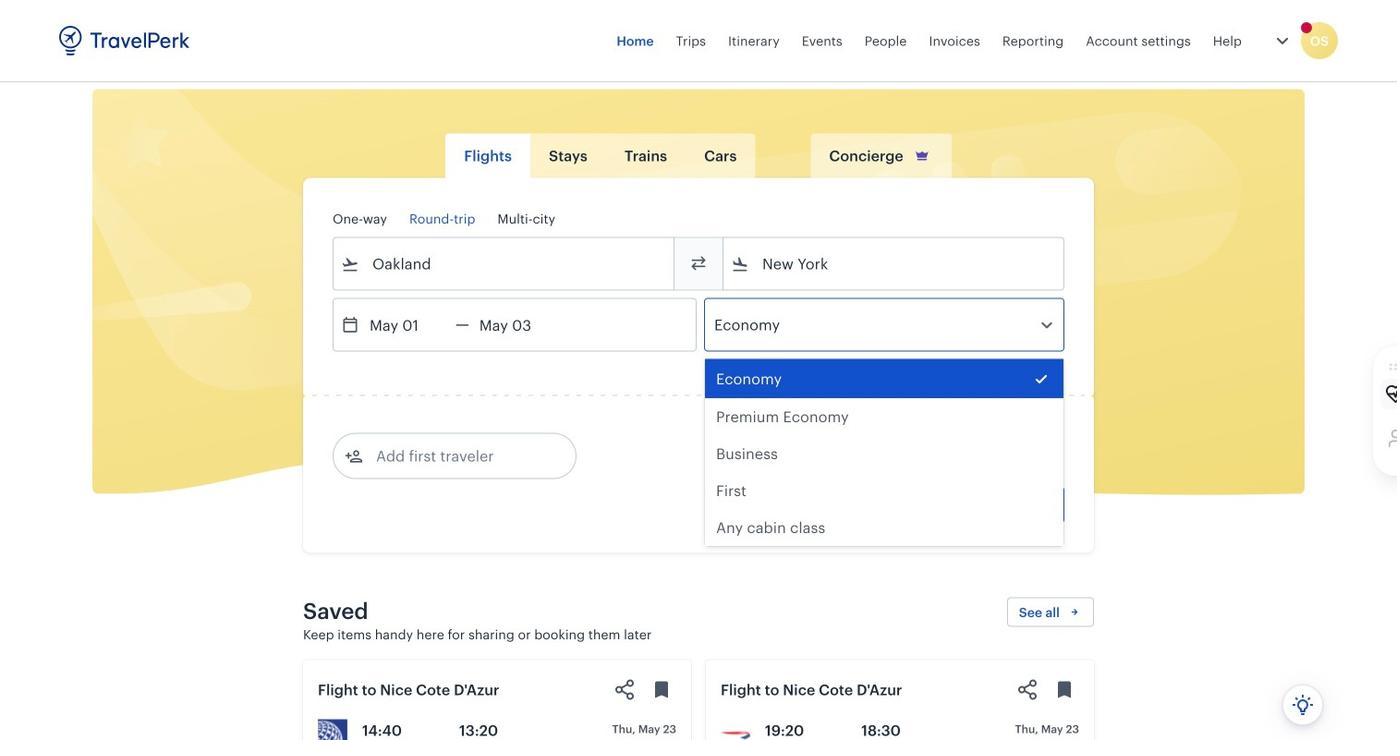 Task type: describe. For each thing, give the bounding box(es) containing it.
Return text field
[[469, 299, 566, 351]]

united airlines image
[[318, 720, 348, 741]]

british airways image
[[721, 720, 751, 741]]

Add first traveler search field
[[363, 441, 556, 471]]

To search field
[[750, 249, 1040, 279]]



Task type: locate. For each thing, give the bounding box(es) containing it.
From search field
[[360, 249, 650, 279]]

Depart text field
[[360, 299, 456, 351]]



